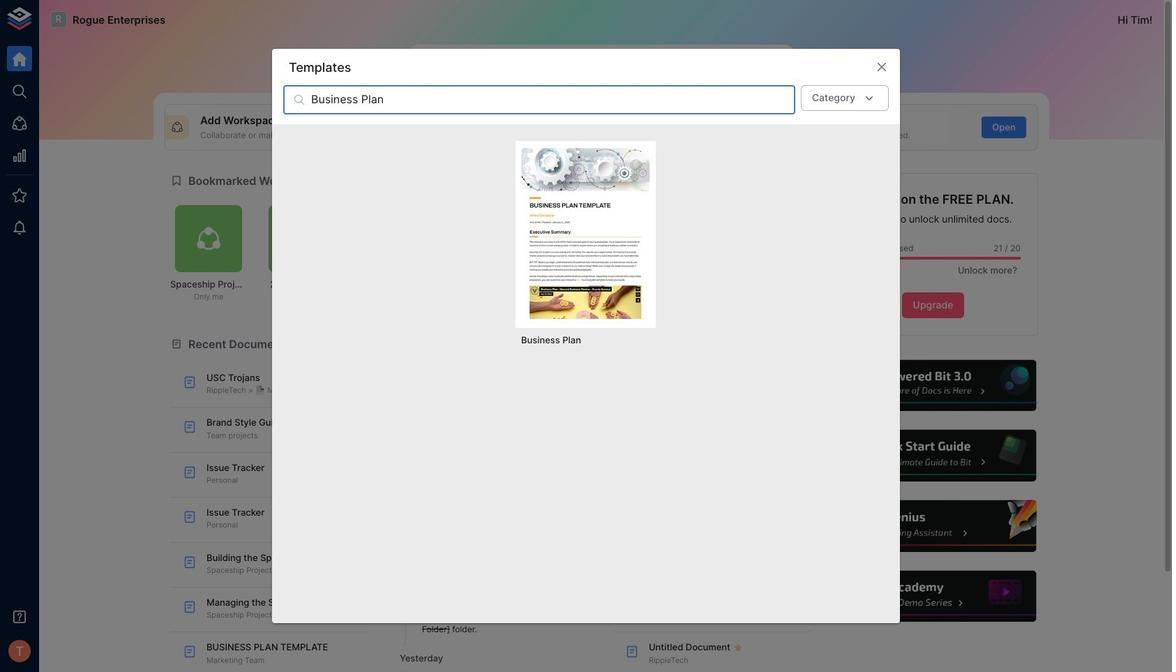 Task type: describe. For each thing, give the bounding box(es) containing it.
4 help image from the top
[[829, 569, 1039, 624]]

3 help image from the top
[[829, 499, 1039, 554]]

Search Templates... text field
[[311, 85, 796, 115]]

1 help image from the top
[[829, 358, 1039, 413]]



Task type: locate. For each thing, give the bounding box(es) containing it.
dialog
[[272, 49, 901, 623]]

2 help image from the top
[[829, 428, 1039, 484]]

business plan image
[[522, 147, 651, 319]]

help image
[[829, 358, 1039, 413], [829, 428, 1039, 484], [829, 499, 1039, 554], [829, 569, 1039, 624]]



Task type: vqa. For each thing, say whether or not it's contained in the screenshot.
PINNED
no



